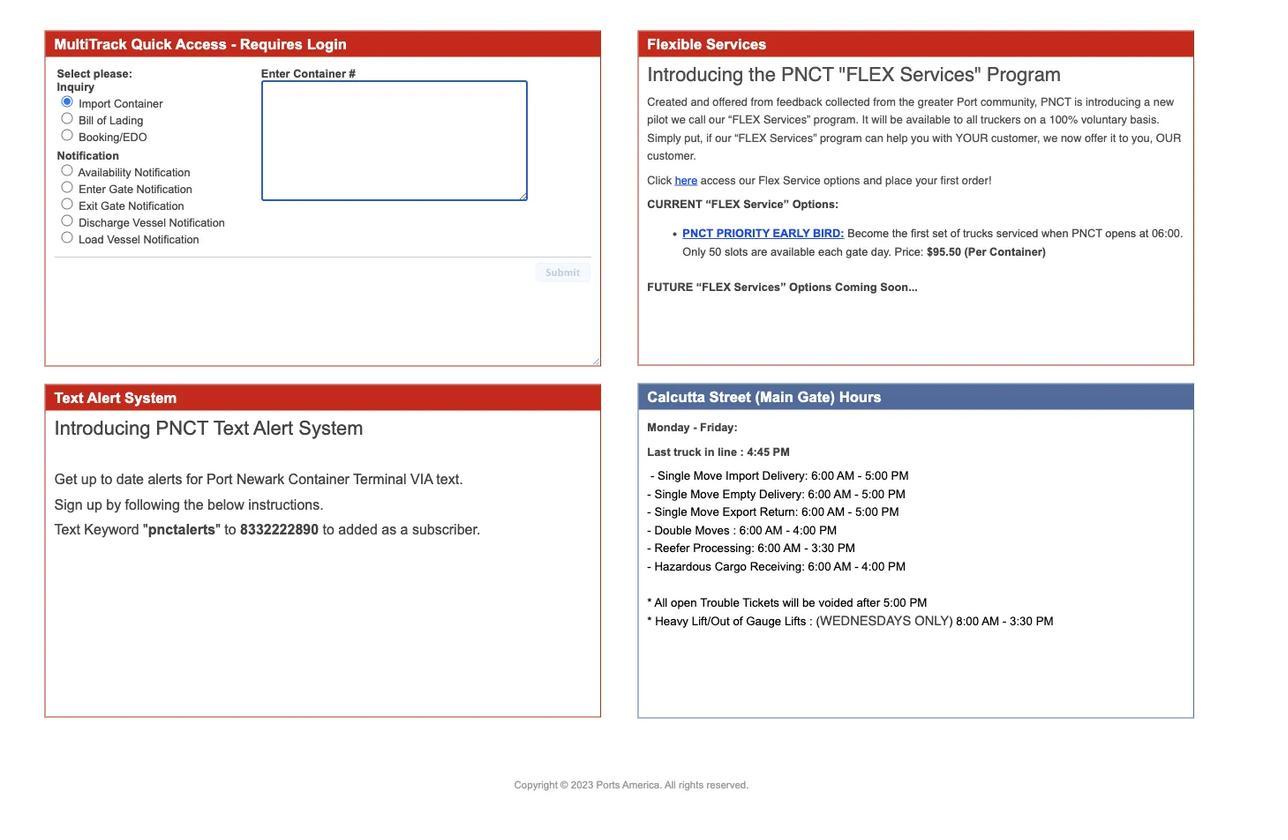 Task type: vqa. For each thing, say whether or not it's contained in the screenshot.
And
yes



Task type: locate. For each thing, give the bounding box(es) containing it.
notification
[[57, 150, 119, 162], [134, 166, 190, 179], [136, 183, 192, 195], [128, 200, 184, 212], [169, 217, 225, 229], [143, 233, 199, 246]]

we left call
[[671, 113, 686, 127]]

2 horizontal spatial a
[[1144, 95, 1151, 109]]

0 horizontal spatial a
[[401, 523, 408, 539]]

options:
[[793, 199, 839, 211]]

ports
[[597, 781, 620, 792]]

monday - friday:
[[648, 422, 738, 434]]

our left flex
[[739, 174, 756, 187]]

available inside pnct priority early bird: become the first set of trucks serviced when pnct opens at 06:00. only 50 slots are available each gate day. price: $95.50 (per container)
[[771, 246, 815, 258]]

1 horizontal spatial available
[[906, 113, 951, 127]]

: down export
[[733, 524, 736, 538]]

priority
[[717, 228, 770, 240]]

services"
[[900, 64, 982, 86]]

available down "greater"
[[906, 113, 951, 127]]

new
[[1154, 95, 1175, 109]]

a
[[1144, 95, 1151, 109], [1040, 113, 1046, 127], [401, 523, 408, 539]]

up left by
[[87, 497, 102, 513]]

1 horizontal spatial 3:30
[[1010, 615, 1033, 628]]

1 vertical spatial vessel
[[107, 233, 140, 246]]

vessel down discharge
[[107, 233, 140, 246]]

early
[[773, 228, 810, 240]]

1 horizontal spatial we
[[1044, 132, 1058, 145]]

introducing pnct text alert system
[[54, 418, 363, 440]]

1 horizontal spatial import
[[726, 470, 759, 483]]

0 vertical spatial of
[[97, 114, 106, 127]]

0 vertical spatial alert
[[87, 390, 120, 407]]

of right bill
[[97, 114, 106, 127]]

order!
[[962, 174, 992, 187]]

0 horizontal spatial :
[[733, 524, 736, 538]]

system up terminal
[[299, 418, 363, 440]]

first
[[941, 174, 959, 187], [911, 228, 929, 240]]

0 vertical spatial 3:30
[[812, 542, 835, 556]]

pnct
[[781, 64, 834, 86], [1041, 95, 1072, 109], [683, 228, 714, 240], [1072, 228, 1103, 240], [156, 418, 208, 440]]

of left 'gauge' at right bottom
[[733, 615, 743, 628]]

single
[[658, 470, 691, 483], [655, 488, 687, 501], [655, 506, 687, 520]]

to down below
[[225, 523, 236, 539]]

of right set
[[951, 228, 960, 240]]

3:30 right "8:00"
[[1010, 615, 1033, 628]]

1 vertical spatial up
[[87, 497, 102, 513]]

1 horizontal spatial alert
[[253, 418, 293, 440]]

be
[[891, 113, 903, 127], [803, 597, 816, 610]]

1 horizontal spatial from
[[873, 95, 896, 109]]

0 vertical spatial system
[[125, 390, 177, 407]]

0 horizontal spatial be
[[803, 597, 816, 610]]

our right if
[[715, 132, 732, 145]]

0 vertical spatial will
[[872, 113, 887, 127]]

gate up discharge
[[101, 200, 125, 212]]

1 vertical spatial all
[[665, 781, 676, 792]]

customer,
[[992, 132, 1041, 145]]

and left place
[[864, 174, 882, 187]]

and inside the created and offered from feedback collected from the greater port community, pnct is introducing a new pilot we call our "flex services" program. it will be available to all truckers on a 100% voluntary basis. simply put, if our "flex services" program can help you with your customer, we now offer it to you, our customer.
[[691, 95, 710, 109]]

am inside wednesdays only ) 8:00 am - 3:30 pm
[[982, 615, 1000, 628]]

2 vertical spatial single
[[655, 506, 687, 520]]

if
[[707, 132, 712, 145]]

1 vertical spatial gate
[[101, 200, 125, 212]]

1 vertical spatial of
[[951, 228, 960, 240]]

up
[[81, 472, 97, 488], [87, 497, 102, 513]]

3:30 inside wednesdays only ) 8:00 am - 3:30 pm
[[1010, 615, 1033, 628]]

notification up "discharge vessel notification" on the left top of the page
[[128, 200, 184, 212]]

future "flex services" options coming soon...
[[648, 282, 918, 294]]

1 vertical spatial and
[[864, 174, 882, 187]]

available inside the created and offered from feedback collected from the greater port community, pnct is introducing a new pilot we call our "flex services" program. it will be available to all truckers on a 100% voluntary basis. simply put, if our "flex services" program can help you with your customer, we now offer it to you, our customer.
[[906, 113, 951, 127]]

terminal
[[353, 472, 407, 488]]

1 vertical spatial will
[[783, 597, 799, 610]]

0 horizontal spatial and
[[691, 95, 710, 109]]

* left open
[[648, 597, 652, 610]]

0 vertical spatial import
[[79, 98, 111, 110]]

1 horizontal spatial and
[[864, 174, 882, 187]]

enter down requires
[[261, 68, 290, 80]]

with
[[933, 132, 953, 145]]

0 horizontal spatial first
[[911, 228, 929, 240]]

are
[[751, 246, 768, 258]]

trouble
[[700, 597, 740, 610]]

: right the line
[[740, 446, 744, 459]]

1 vertical spatial introducing
[[54, 418, 150, 440]]

our up if
[[709, 113, 725, 127]]

1 horizontal spatial system
[[299, 418, 363, 440]]

1 horizontal spatial a
[[1040, 113, 1046, 127]]

1 vertical spatial container
[[114, 98, 163, 110]]

0 vertical spatial vessel
[[133, 217, 166, 229]]

will right it
[[872, 113, 887, 127]]

0 vertical spatial first
[[941, 174, 959, 187]]

container down the login
[[293, 68, 346, 80]]

8:00
[[956, 615, 979, 628]]

customer.
[[648, 150, 697, 163]]

1 vertical spatial 3:30
[[1010, 615, 1033, 628]]

flexible
[[648, 36, 702, 53]]

notification up the availability
[[57, 150, 119, 162]]

gate for enter
[[109, 183, 133, 195]]

select please: inquiry
[[57, 68, 132, 93]]

introducing down flexible services
[[648, 64, 744, 86]]

pnct up for
[[156, 418, 208, 440]]

move down in
[[694, 470, 723, 483]]

0 horizontal spatial will
[[783, 597, 799, 610]]

0 horizontal spatial of
[[97, 114, 106, 127]]

can
[[865, 132, 884, 145]]

" down following
[[143, 523, 148, 539]]

text up get up to date alerts for port newark container terminal via text.
[[213, 418, 249, 440]]

of
[[97, 114, 106, 127], [951, 228, 960, 240], [733, 615, 743, 628]]

text for keyword
[[54, 523, 80, 539]]

1 vertical spatial system
[[299, 418, 363, 440]]

container up lading
[[114, 98, 163, 110]]

port up the all
[[957, 95, 978, 109]]

introducing for introducing the pnct "flex services" program
[[648, 64, 744, 86]]

"flex down offered
[[729, 113, 761, 127]]

hazardous
[[655, 561, 712, 574]]

: left (
[[810, 615, 813, 628]]

1 vertical spatial import
[[726, 470, 759, 483]]

a right as
[[401, 523, 408, 539]]

0 vertical spatial we
[[671, 113, 686, 127]]

0 vertical spatial *
[[648, 597, 652, 610]]

port inside the created and offered from feedback collected from the greater port community, pnct is introducing a new pilot we call our "flex services" program. it will be available to all truckers on a 100% voluntary basis. simply put, if our "flex services" program can help you with your customer, we now offer it to you, our customer.
[[957, 95, 978, 109]]

collected
[[826, 95, 870, 109]]

0 vertical spatial enter
[[261, 68, 290, 80]]

3:30 inside - single move import delivery: 6:00 am - 5:00 pm - single move empty delivery: 6:00 am - 5:00 pm - single move export return: 6:00 am - 5:00 pm - double moves : 6:00 am - 4:00 pm - reefer processing: 6:00 am - 3:30 pm - hazardous cargo receiving: 6:00 am - 4:00 pm
[[812, 542, 835, 556]]

future
[[648, 282, 693, 294]]

* left heavy
[[648, 615, 652, 628]]

you,
[[1132, 132, 1153, 145]]

click here access our flex service options and place your first order!
[[648, 174, 995, 187]]

1 horizontal spatial be
[[891, 113, 903, 127]]

port
[[957, 95, 978, 109], [207, 472, 233, 488]]

the left "greater"
[[899, 95, 915, 109]]

move left empty
[[691, 488, 719, 501]]

cargo
[[715, 561, 747, 574]]

0 vertical spatial and
[[691, 95, 710, 109]]

gate up exit gate notification
[[109, 183, 133, 195]]

2 vertical spatial container
[[288, 472, 350, 488]]

pm inside wednesdays only ) 8:00 am - 3:30 pm
[[1036, 615, 1054, 628]]

move
[[694, 470, 723, 483], [691, 488, 719, 501], [691, 506, 719, 520]]

1 vertical spatial available
[[771, 246, 815, 258]]

import up bill
[[79, 98, 111, 110]]

0 vertical spatial up
[[81, 472, 97, 488]]

reefer
[[655, 542, 690, 556]]

6:00
[[812, 470, 834, 483], [808, 488, 831, 501], [802, 506, 825, 520], [740, 524, 763, 538], [758, 542, 781, 556], [808, 561, 831, 574]]

available down early
[[771, 246, 815, 258]]

gate
[[109, 183, 133, 195], [101, 200, 125, 212]]

first right the your
[[941, 174, 959, 187]]

2 horizontal spatial :
[[810, 615, 813, 628]]

up for sign
[[87, 497, 102, 513]]

1 from from the left
[[751, 95, 774, 109]]

pilot
[[648, 113, 668, 127]]

2 vertical spatial of
[[733, 615, 743, 628]]

by
[[106, 497, 121, 513]]

: inside - single move import delivery: 6:00 am - 5:00 pm - single move empty delivery: 6:00 am - 5:00 pm - single move export return: 6:00 am - 5:00 pm - double moves : 6:00 am - 4:00 pm - reefer processing: 6:00 am - 3:30 pm - hazardous cargo receiving: 6:00 am - 4:00 pm
[[733, 524, 736, 538]]

from down "flex
[[873, 95, 896, 109]]

the up day. price:
[[892, 228, 908, 240]]

alert up date
[[87, 390, 120, 407]]

1 vertical spatial :
[[733, 524, 736, 538]]

(main
[[755, 389, 794, 406]]

*
[[648, 597, 652, 610], [648, 615, 652, 628]]

we left now
[[1044, 132, 1058, 145]]

soon...
[[880, 282, 918, 294]]

None text field
[[261, 81, 528, 202]]

and up call
[[691, 95, 710, 109]]

"flex right if
[[735, 132, 767, 145]]

will
[[872, 113, 887, 127], [783, 597, 799, 610]]

following
[[125, 497, 180, 513]]

1 vertical spatial a
[[1040, 113, 1046, 127]]

3:30
[[812, 542, 835, 556], [1010, 615, 1033, 628]]

notification up the load vessel notification
[[169, 217, 225, 229]]

here link
[[675, 174, 698, 187]]

enter up exit
[[79, 183, 106, 195]]

2 horizontal spatial of
[[951, 228, 960, 240]]

place
[[886, 174, 913, 187]]

0 vertical spatial a
[[1144, 95, 1151, 109]]

import up empty
[[726, 470, 759, 483]]

a left "new"
[[1144, 95, 1151, 109]]

1 horizontal spatial enter
[[261, 68, 290, 80]]

notification for enter gate notification
[[136, 183, 192, 195]]

service
[[783, 174, 821, 187]]

notification down "discharge vessel notification" on the left top of the page
[[143, 233, 199, 246]]

None radio
[[61, 182, 73, 193], [61, 199, 73, 210], [61, 215, 73, 227], [61, 232, 73, 244], [61, 182, 73, 193], [61, 199, 73, 210], [61, 215, 73, 227], [61, 232, 73, 244]]

1 horizontal spatial will
[[872, 113, 887, 127]]

0 vertical spatial port
[[957, 95, 978, 109]]

1 " from the left
[[143, 523, 148, 539]]

copyright
[[514, 781, 558, 792]]

wednesdays only ) 8:00 am - 3:30 pm
[[820, 613, 1054, 629]]

0 horizontal spatial introducing
[[54, 418, 150, 440]]

pm
[[773, 446, 790, 459], [891, 470, 909, 483], [888, 488, 906, 501], [882, 506, 899, 520], [838, 542, 856, 556], [888, 561, 906, 574], [910, 597, 928, 610], [1036, 615, 1054, 628]]

alert up newark
[[253, 418, 293, 440]]

greater
[[918, 95, 954, 109]]

notification for discharge vessel notification
[[169, 217, 225, 229]]

will up lifts
[[783, 597, 799, 610]]

to left the all
[[954, 113, 963, 127]]

text for alert
[[54, 390, 83, 407]]

2 from from the left
[[873, 95, 896, 109]]

introducing for introducing pnct text alert system
[[54, 418, 150, 440]]

1 horizontal spatial first
[[941, 174, 959, 187]]

calcutta street (main gate) hours
[[648, 389, 882, 406]]

3:30 down '4:00 pm'
[[812, 542, 835, 556]]

1 horizontal spatial port
[[957, 95, 978, 109]]

" down below
[[216, 523, 221, 539]]

delivery: up return:
[[759, 488, 805, 501]]

your
[[916, 174, 938, 187]]

0 horizontal spatial from
[[751, 95, 774, 109]]

text down sign
[[54, 523, 80, 539]]

receiving:
[[750, 561, 805, 574]]

move up moves
[[691, 506, 719, 520]]

1 * from the top
[[648, 597, 652, 610]]

1 vertical spatial first
[[911, 228, 929, 240]]

0 vertical spatial single
[[658, 470, 691, 483]]

all up heavy
[[655, 597, 668, 610]]

from right offered
[[751, 95, 774, 109]]

0 vertical spatial all
[[655, 597, 668, 610]]

reserved.
[[707, 781, 749, 792]]

delivery: down 4:45
[[763, 470, 808, 483]]

click
[[648, 174, 672, 187]]

0 vertical spatial :
[[740, 446, 744, 459]]

50
[[709, 246, 722, 258]]

0 vertical spatial introducing
[[648, 64, 744, 86]]

1 vertical spatial *
[[648, 615, 652, 628]]

up right get at the bottom left of page
[[81, 472, 97, 488]]

1 vertical spatial be
[[803, 597, 816, 610]]

text up get at the bottom left of page
[[54, 390, 83, 407]]

first inside pnct priority early bird: become the first set of trucks serviced when pnct opens at 06:00. only 50 slots are available each gate day. price: $95.50 (per container)
[[911, 228, 929, 240]]

the down 'services'
[[749, 64, 776, 86]]

gate for exit
[[101, 200, 125, 212]]

be up the help
[[891, 113, 903, 127]]

container up instructions.
[[288, 472, 350, 488]]

a right on
[[1040, 113, 1046, 127]]

below
[[208, 497, 244, 513]]

introducing down 'text alert system'
[[54, 418, 150, 440]]

calcutta
[[648, 389, 705, 406]]

0 horizontal spatial import
[[79, 98, 111, 110]]

* all open trouble tickets will be voided after 5:00 pm
[[648, 597, 928, 610]]

0 horizontal spatial alert
[[87, 390, 120, 407]]

0 vertical spatial container
[[293, 68, 346, 80]]

0 horizontal spatial available
[[771, 246, 815, 258]]

"
[[143, 523, 148, 539], [216, 523, 221, 539]]

1 vertical spatial enter
[[79, 183, 106, 195]]

vessel up the load vessel notification
[[133, 217, 166, 229]]

system up introducing pnct text alert system
[[125, 390, 177, 407]]

discharge
[[79, 217, 130, 229]]

2 * from the top
[[648, 615, 652, 628]]

pnct up 100%
[[1041, 95, 1072, 109]]

lading
[[109, 114, 143, 127]]

first left set
[[911, 228, 929, 240]]

)
[[949, 615, 953, 628]]

1 vertical spatial we
[[1044, 132, 1058, 145]]

please:
[[93, 68, 132, 80]]

2 vertical spatial a
[[401, 523, 408, 539]]

introducing the pnct "flex services" program
[[648, 64, 1062, 86]]

1 horizontal spatial introducing
[[648, 64, 744, 86]]

"flex
[[839, 64, 895, 86]]

0 vertical spatial available
[[906, 113, 951, 127]]

notification for exit gate notification
[[128, 200, 184, 212]]

serviced
[[997, 228, 1039, 240]]

2 vertical spatial text
[[54, 523, 80, 539]]

our
[[709, 113, 725, 127], [715, 132, 732, 145], [739, 174, 756, 187]]

only
[[683, 246, 706, 258]]

notification down availability notification
[[136, 183, 192, 195]]

1 horizontal spatial "
[[216, 523, 221, 539]]

port right for
[[207, 472, 233, 488]]

all
[[655, 597, 668, 610], [665, 781, 676, 792]]

introducing
[[1086, 95, 1141, 109]]

1 vertical spatial port
[[207, 472, 233, 488]]

multitrack
[[54, 36, 127, 53]]

1 horizontal spatial :
[[740, 446, 744, 459]]

None radio
[[61, 96, 73, 108], [61, 113, 73, 124], [61, 130, 73, 141], [61, 165, 73, 177], [61, 96, 73, 108], [61, 113, 73, 124], [61, 130, 73, 141], [61, 165, 73, 177]]

gripsmall diagonal se image
[[589, 355, 600, 366]]

0 horizontal spatial system
[[125, 390, 177, 407]]

0 horizontal spatial enter
[[79, 183, 106, 195]]

now
[[1061, 132, 1082, 145]]

be up lifts
[[803, 597, 816, 610]]

here
[[675, 174, 698, 187]]

5:00
[[865, 470, 888, 483], [862, 488, 885, 501], [856, 506, 878, 520], [884, 597, 907, 610]]

all left rights at bottom right
[[665, 781, 676, 792]]

0 vertical spatial be
[[891, 113, 903, 127]]

help
[[887, 132, 908, 145]]

instructions.
[[248, 497, 324, 513]]

0 horizontal spatial "
[[143, 523, 148, 539]]



Task type: describe. For each thing, give the bounding box(es) containing it.
as
[[382, 523, 397, 539]]

only
[[915, 613, 949, 629]]

program
[[820, 132, 862, 145]]

exit gate notification
[[79, 200, 184, 212]]

5:00 right am -
[[856, 506, 878, 520]]

options
[[824, 174, 860, 187]]

on
[[1024, 113, 1037, 127]]

0 vertical spatial our
[[709, 113, 725, 127]]

offered
[[713, 95, 748, 109]]

import container
[[79, 98, 163, 110]]

pnct right when
[[1072, 228, 1103, 240]]

enter container #
[[261, 68, 355, 80]]

last
[[648, 446, 671, 459]]

get up to date alerts for port newark container terminal via text.
[[54, 472, 463, 488]]

basis.
[[1131, 113, 1160, 127]]

enter for enter container #
[[261, 68, 290, 80]]

©
[[561, 781, 568, 792]]

0 horizontal spatial port
[[207, 472, 233, 488]]

tickets
[[743, 597, 780, 610]]

wednesdays
[[820, 613, 911, 629]]

options
[[789, 282, 832, 294]]

is
[[1075, 95, 1083, 109]]

0 vertical spatial delivery:
[[763, 470, 808, 483]]

pnct up only at the top
[[683, 228, 714, 240]]

all
[[967, 113, 978, 127]]

availability
[[78, 166, 131, 179]]

5:00 right after
[[884, 597, 907, 610]]

put,
[[685, 132, 703, 145]]

pnctalerts
[[148, 523, 216, 539]]

access
[[701, 174, 736, 187]]

- inside wednesdays only ) 8:00 am - 3:30 pm
[[1003, 615, 1007, 628]]

submit
[[546, 267, 580, 279]]

slots
[[725, 246, 748, 258]]

(per
[[965, 246, 987, 258]]

2 vertical spatial :
[[810, 615, 813, 628]]

our
[[1157, 132, 1182, 145]]

up for get
[[81, 472, 97, 488]]

alerts
[[148, 472, 182, 488]]

open
[[671, 597, 697, 610]]

set
[[933, 228, 948, 240]]

bird:
[[813, 228, 845, 240]]

simply
[[648, 132, 681, 145]]

notification inside booking/edo notification
[[57, 150, 119, 162]]

date
[[116, 472, 144, 488]]

keyword
[[84, 523, 139, 539]]

import inside - single move import delivery: 6:00 am - 5:00 pm - single move empty delivery: 6:00 am - 5:00 pm - single move export return: 6:00 am - 5:00 pm - double moves : 6:00 am - 4:00 pm - reefer processing: 6:00 am - 3:30 pm - hazardous cargo receiving: 6:00 am - 4:00 pm
[[726, 470, 759, 483]]

get
[[54, 472, 77, 488]]

enter for enter gate notification
[[79, 183, 106, 195]]

2 " from the left
[[216, 523, 221, 539]]

street
[[710, 389, 751, 406]]

via
[[411, 472, 433, 488]]

load vessel notification
[[79, 233, 199, 246]]

select
[[57, 68, 90, 80]]

of inside pnct priority early bird: become the first set of trucks serviced when pnct opens at 06:00. only 50 slots are available each gate day. price: $95.50 (per container)
[[951, 228, 960, 240]]

bill
[[79, 114, 94, 127]]

gate
[[846, 246, 868, 258]]

vessel for discharge
[[133, 217, 166, 229]]

added
[[338, 523, 378, 539]]

created and offered from feedback collected from the greater port community, pnct is introducing a new pilot we call our "flex services" program. it will be available to all truckers on a 100% voluntary basis. simply put, if our "flex services" program can help you with your customer, we now offer it to you, our customer.
[[648, 95, 1182, 163]]

"flex down 50
[[696, 282, 731, 294]]

become
[[848, 228, 889, 240]]

pnct priority early bird: become the first set of trucks serviced when pnct opens at 06:00. only 50 slots are available each gate day. price: $95.50 (per container)
[[683, 228, 1184, 258]]

it
[[1111, 132, 1116, 145]]

1 vertical spatial services"
[[770, 132, 817, 145]]

1 vertical spatial single
[[655, 488, 687, 501]]

$95.50
[[927, 246, 962, 258]]

text keyword " pnctalerts " to 8332222890 to added as a subscriber.
[[54, 523, 481, 539]]

* for * heavy lift/out of gauge lifts : (
[[648, 615, 652, 628]]

your
[[956, 132, 988, 145]]

container for import
[[114, 98, 163, 110]]

to left date
[[101, 472, 112, 488]]

hours
[[839, 389, 882, 406]]

the inside pnct priority early bird: become the first set of trucks serviced when pnct opens at 06:00. only 50 slots are available each gate day. price: $95.50 (per container)
[[892, 228, 908, 240]]

booking/edo
[[79, 131, 147, 143]]

2 vertical spatial move
[[691, 506, 719, 520]]

text.
[[437, 472, 463, 488]]

america.
[[623, 781, 663, 792]]

4:45
[[747, 446, 770, 459]]

(
[[816, 615, 820, 628]]

1 vertical spatial move
[[691, 488, 719, 501]]

06:00.
[[1152, 228, 1184, 240]]

0 vertical spatial services"
[[764, 113, 811, 127]]

to right it
[[1119, 132, 1129, 145]]

vessel for load
[[107, 233, 140, 246]]

services
[[706, 36, 767, 53]]

2 vertical spatial services"
[[734, 282, 786, 294]]

the down for
[[184, 497, 204, 513]]

1 vertical spatial text
[[213, 418, 249, 440]]

be inside the created and offered from feedback collected from the greater port community, pnct is introducing a new pilot we call our "flex services" program. it will be available to all truckers on a 100% voluntary basis. simply put, if our "flex services" program can help you with your customer, we now offer it to you, our customer.
[[891, 113, 903, 127]]

current "flex service" options:
[[648, 199, 839, 211]]

4:00 pm
[[793, 524, 837, 538]]

1 vertical spatial our
[[715, 132, 732, 145]]

"flex down access
[[706, 199, 740, 211]]

offer
[[1085, 132, 1108, 145]]

100%
[[1050, 113, 1078, 127]]

1 vertical spatial alert
[[253, 418, 293, 440]]

pnct inside the created and offered from feedback collected from the greater port community, pnct is introducing a new pilot we call our "flex services" program. it will be available to all truckers on a 100% voluntary basis. simply put, if our "flex services" program can help you with your customer, we now offer it to you, our customer.
[[1041, 95, 1072, 109]]

program.
[[814, 113, 859, 127]]

0 horizontal spatial we
[[671, 113, 686, 127]]

1 vertical spatial delivery:
[[759, 488, 805, 501]]

notification up enter gate notification on the top of page
[[134, 166, 190, 179]]

* heavy lift/out of gauge lifts : (
[[648, 615, 820, 628]]

will inside the created and offered from feedback collected from the greater port community, pnct is introducing a new pilot we call our "flex services" program. it will be available to all truckers on a 100% voluntary basis. simply put, if our "flex services" program can help you with your customer, we now offer it to you, our customer.
[[872, 113, 887, 127]]

day. price:
[[871, 246, 924, 258]]

it
[[862, 113, 869, 127]]

#
[[349, 68, 355, 80]]

1 horizontal spatial of
[[733, 615, 743, 628]]

2 vertical spatial our
[[739, 174, 756, 187]]

moves
[[695, 524, 730, 538]]

the inside the created and offered from feedback collected from the greater port community, pnct is introducing a new pilot we call our "flex services" program. it will be available to all truckers on a 100% voluntary basis. simply put, if our "flex services" program can help you with your customer, we now offer it to you, our customer.
[[899, 95, 915, 109]]

program
[[987, 64, 1062, 86]]

gate)
[[798, 389, 835, 406]]

created
[[648, 95, 688, 109]]

when
[[1042, 228, 1069, 240]]

5:00 up 4:00
[[862, 488, 885, 501]]

login
[[307, 36, 347, 53]]

to left added
[[323, 523, 335, 539]]

exit
[[79, 200, 98, 212]]

0 vertical spatial move
[[694, 470, 723, 483]]

notification for load vessel notification
[[143, 233, 199, 246]]

in
[[705, 446, 715, 459]]

return:
[[760, 506, 799, 520]]

community,
[[981, 95, 1038, 109]]

truckers
[[981, 113, 1021, 127]]

pnct up 'feedback'
[[781, 64, 834, 86]]

* for * all open trouble tickets will be voided after 5:00 pm
[[648, 597, 652, 610]]

requires
[[240, 36, 303, 53]]

5:00 down "hours"
[[865, 470, 888, 483]]

friday:
[[700, 422, 738, 434]]

container for enter
[[293, 68, 346, 80]]

sign
[[54, 497, 83, 513]]

am -
[[827, 506, 852, 520]]

access
[[175, 36, 227, 53]]

submit button
[[535, 264, 591, 283]]

voluntary
[[1082, 113, 1127, 127]]



